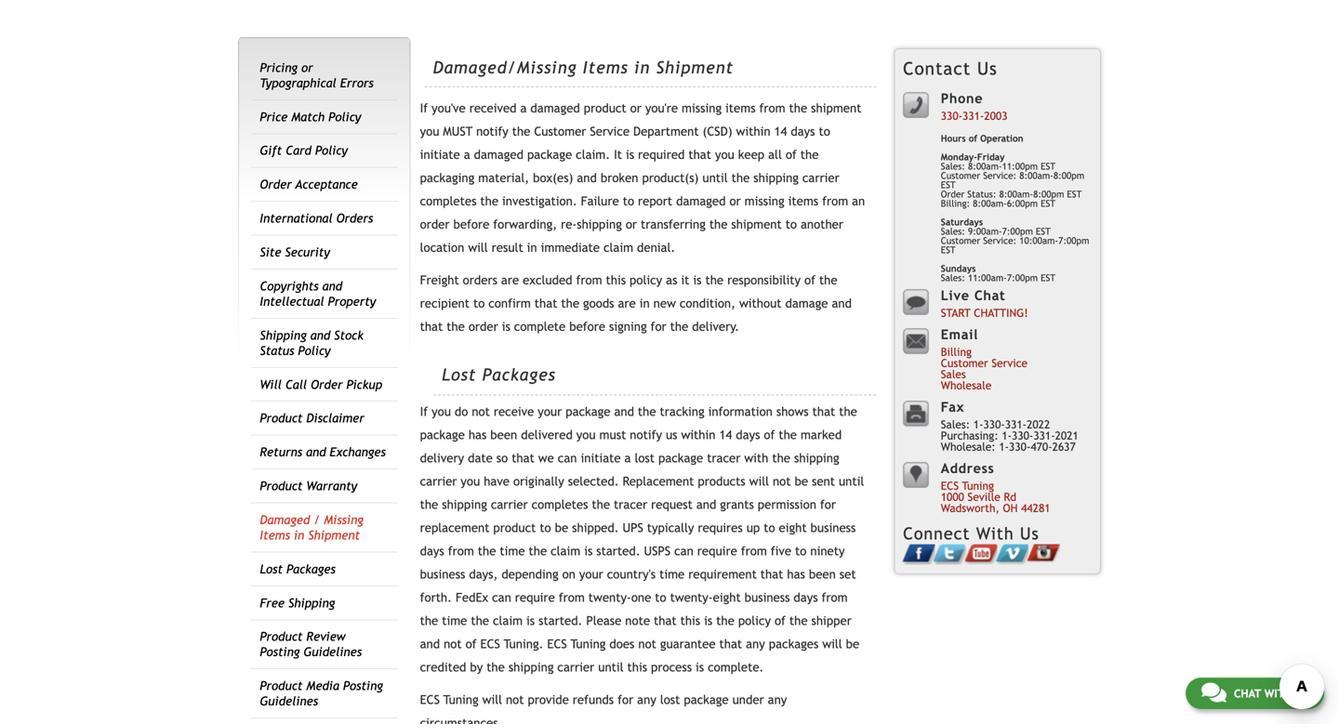 Task type: vqa. For each thing, say whether or not it's contained in the screenshot.
from
yes



Task type: describe. For each thing, give the bounding box(es) containing it.
days up shipper
[[794, 591, 818, 605]]

that down recipient
[[420, 320, 443, 334]]

shipping and stock status policy
[[260, 328, 364, 358]]

0 vertical spatial a
[[521, 101, 527, 115]]

from down up
[[741, 544, 767, 559]]

and up requires
[[697, 498, 717, 512]]

0 vertical spatial items
[[726, 101, 756, 115]]

within inside 'if you do not receive your package and the tracking information shows that the package has been delivered you must notify us within 14 days of the marked delivery date so that we can initiate a lost package tracer with the shipping carrier you have originally selected. replacement products will not be sent until the shipping carrier completes the tracer request and grants permission for replacement product to be shipped. ups typically requires up to eight business days from the time the claim is started. usps can require from five to ninety business days, depending on your country's time requirement that has been set forth. fedex can require from twenty-one to twenty-eight business days from the time the claim is started. please note that this is the policy of the shipper and not of ecs tuning. ecs tuning does not guarantee that any packages will be credited by the shipping carrier until this process is complete.'
[[682, 428, 716, 443]]

1 horizontal spatial lost packages
[[442, 365, 556, 385]]

product for product warranty
[[260, 479, 303, 494]]

will up grants
[[750, 475, 769, 489]]

operation
[[981, 133, 1024, 144]]

in inside the freight orders are excluded from this policy as it is the responsibility of the recipient to confirm that the goods are in new condition, without damage and that the order is complete before signing for the delivery.
[[640, 296, 650, 311]]

keep
[[739, 148, 765, 162]]

material,
[[478, 171, 530, 185]]

must
[[600, 428, 626, 443]]

1 service: from the top
[[984, 170, 1017, 181]]

0 vertical spatial packages
[[482, 365, 556, 385]]

signing
[[609, 320, 647, 334]]

price
[[260, 110, 288, 124]]

will down shipper
[[823, 638, 843, 652]]

1 vertical spatial 8:00pm
[[1034, 189, 1065, 200]]

330- inside phone 330-331-2003
[[941, 109, 963, 122]]

notify inside 'if you've received a damaged product or you're missing items from the shipment you must notify the customer service department (csd) within 14 days to initiate a damaged package claim. it is required that you keep all of the packaging material, box(es) and broken product(s) until the shipping carrier completes the investigation. failure to report damaged or missing items from an order before forwarding, re-shipping or transferring the shipment to another location will result in immediate claim denial.'
[[476, 124, 509, 139]]

service inside 'if you've received a damaged product or you're missing items from the shipment you must notify the customer service department (csd) within 14 days to initiate a damaged package claim. it is required that you keep all of the packaging material, box(es) and broken product(s) until the shipping carrier completes the investigation. failure to report damaged or missing items from an order before forwarding, re-shipping or transferring the shipment to another location will result in immediate claim denial.'
[[590, 124, 630, 139]]

2 horizontal spatial business
[[811, 521, 856, 536]]

of down information in the bottom right of the page
[[764, 428, 775, 443]]

0 horizontal spatial lost
[[260, 562, 283, 577]]

1 horizontal spatial claim
[[551, 544, 581, 559]]

so
[[497, 451, 508, 466]]

without
[[740, 296, 782, 311]]

1 vertical spatial tracer
[[614, 498, 648, 512]]

8:00am- up status:
[[969, 161, 1003, 172]]

lost inside ecs tuning will not provide refunds for any lost package under any circumstances.
[[660, 693, 680, 708]]

for inside ecs tuning will not provide refunds for any lost package under any circumstances.
[[618, 693, 634, 708]]

2 horizontal spatial be
[[846, 638, 860, 652]]

1 vertical spatial started.
[[539, 614, 583, 629]]

ninety
[[811, 544, 845, 559]]

2637
[[1053, 440, 1076, 453]]

8:00am- down "11:00pm"
[[1000, 189, 1034, 200]]

is up guarantee
[[704, 614, 713, 629]]

1 horizontal spatial damaged
[[531, 101, 580, 115]]

of up packages
[[775, 614, 786, 629]]

1 horizontal spatial items
[[583, 58, 629, 77]]

0 horizontal spatial time
[[442, 614, 467, 629]]

claim.
[[576, 148, 610, 162]]

product review posting guidelines
[[260, 630, 362, 660]]

from left the an at the right top of the page
[[823, 194, 849, 209]]

packages
[[769, 638, 819, 652]]

1 horizontal spatial tracer
[[707, 451, 741, 466]]

1 vertical spatial lost packages
[[260, 562, 336, 577]]

credited
[[420, 661, 466, 675]]

you left 'must'
[[577, 428, 596, 443]]

is up tuning. on the left bottom
[[527, 614, 535, 629]]

by
[[470, 661, 483, 675]]

address
[[941, 461, 995, 476]]

rd
[[1004, 491, 1017, 504]]

comments image
[[1202, 682, 1227, 704]]

you down date
[[461, 475, 480, 489]]

0 vertical spatial 8:00pm
[[1054, 170, 1085, 181]]

2 service: from the top
[[984, 235, 1017, 246]]

report
[[638, 194, 673, 209]]

14 inside 'if you've received a damaged product or you're missing items from the shipment you must notify the customer service department (csd) within 14 days to initiate a damaged package claim. it is required that you keep all of the packaging material, box(es) and broken product(s) until the shipping carrier completes the investigation. failure to report damaged or missing items from an order before forwarding, re-shipping or transferring the shipment to another location will result in immediate claim denial.'
[[775, 124, 787, 139]]

note
[[626, 614, 650, 629]]

under
[[733, 693, 765, 708]]

another
[[801, 217, 844, 232]]

and inside shipping and stock status policy
[[310, 328, 330, 343]]

excluded
[[523, 273, 573, 288]]

claim inside 'if you've received a damaged product or you're missing items from the shipment you must notify the customer service department (csd) within 14 days to initiate a damaged package claim. it is required that you keep all of the packaging material, box(es) and broken product(s) until the shipping carrier completes the investigation. failure to report damaged or missing items from an order before forwarding, re-shipping or transferring the shipment to another location will result in immediate claim denial.'
[[604, 241, 634, 255]]

you left 'do'
[[432, 405, 451, 419]]

freight orders are excluded from this policy as it is the responsibility of the recipient to confirm that the goods are in new condition, without damage and that the order is complete before signing for the delivery.
[[420, 273, 852, 334]]

typographical
[[260, 76, 337, 90]]

ecs inside address ecs tuning 1000 seville rd wadsworth, oh 44281
[[941, 479, 959, 492]]

that up complete.
[[720, 638, 743, 652]]

shipping down marked
[[795, 451, 840, 466]]

free shipping link
[[260, 596, 335, 611]]

delivered
[[521, 428, 573, 443]]

chat with us link
[[1186, 678, 1325, 710]]

0 horizontal spatial be
[[555, 521, 569, 536]]

security
[[285, 245, 330, 260]]

ups
[[623, 521, 644, 536]]

1 vertical spatial time
[[660, 568, 685, 582]]

0 horizontal spatial missing
[[682, 101, 722, 115]]

on
[[563, 568, 576, 582]]

1- right wholesale:
[[1000, 440, 1010, 453]]

start chatting! link
[[941, 306, 1029, 319]]

complete.
[[708, 661, 764, 675]]

1 horizontal spatial items
[[789, 194, 819, 209]]

carrier inside 'if you've received a damaged product or you're missing items from the shipment you must notify the customer service department (csd) within 14 days to initiate a damaged package claim. it is required that you keep all of the packaging material, box(es) and broken product(s) until the shipping carrier completes the investigation. failure to report damaged or missing items from an order before forwarding, re-shipping or transferring the shipment to another location will result in immediate claim denial.'
[[803, 171, 840, 185]]

an
[[852, 194, 866, 209]]

customer inside 'if you've received a damaged product or you're missing items from the shipment you must notify the customer service department (csd) within 14 days to initiate a damaged package claim. it is required that you keep all of the packaging material, box(es) and broken product(s) until the shipping carrier completes the investigation. failure to report damaged or missing items from an order before forwarding, re-shipping or transferring the shipment to another location will result in immediate claim denial.'
[[534, 124, 587, 139]]

package up 'must'
[[566, 405, 611, 419]]

shipping down tuning. on the left bottom
[[509, 661, 554, 675]]

package inside 'if you've received a damaged product or you're missing items from the shipment you must notify the customer service department (csd) within 14 days to initiate a damaged package claim. it is required that you keep all of the packaging material, box(es) and broken product(s) until the shipping carrier completes the investigation. failure to report damaged or missing items from an order before forwarding, re-shipping or transferring the shipment to another location will result in immediate claim denial.'
[[527, 148, 572, 162]]

country's
[[607, 568, 656, 582]]

copyrights and intellectual property
[[260, 279, 376, 309]]

8:00am- up 9:00am-
[[973, 198, 1007, 209]]

0 horizontal spatial packages
[[287, 562, 336, 577]]

1 horizontal spatial shipment
[[656, 58, 734, 77]]

2 vertical spatial claim
[[493, 614, 523, 629]]

1- left 2022
[[1002, 429, 1012, 442]]

we
[[539, 451, 554, 466]]

guidelines for media
[[260, 695, 318, 709]]

tuning inside 'if you do not receive your package and the tracking information shows that the package has been delivered you must notify us within 14 days of the marked delivery date so that we can initiate a lost package tracer with the shipping carrier you have originally selected. replacement products will not be sent until the shipping carrier completes the tracer request and grants permission for replacement product to be shipped. ups typically requires up to eight business days from the time the claim is started. usps can require from five to ninety business days, depending on your country's time requirement that has been set forth. fedex can require from twenty-one to twenty-eight business days from the time the claim is started. please note that this is the policy of the shipper and not of ecs tuning. ecs tuning does not guarantee that any packages will be credited by the shipping carrier until this process is complete.'
[[571, 638, 606, 652]]

1 horizontal spatial order
[[311, 378, 343, 392]]

receive
[[494, 405, 534, 419]]

replacement
[[420, 521, 490, 536]]

policy inside shipping and stock status policy
[[298, 344, 331, 358]]

2 horizontal spatial 331-
[[1034, 429, 1056, 442]]

1 horizontal spatial shipment
[[811, 101, 862, 115]]

start
[[941, 306, 971, 319]]

package down us
[[659, 451, 704, 466]]

missing
[[324, 513, 364, 528]]

intellectual
[[260, 294, 324, 309]]

2 vertical spatial until
[[598, 661, 624, 675]]

7:00pm right 9:00am-
[[1059, 235, 1090, 246]]

2 vertical spatial damaged
[[677, 194, 726, 209]]

and inside copyrights and intellectual property
[[322, 279, 342, 293]]

1 vertical spatial shipment
[[732, 217, 782, 232]]

contact us
[[904, 58, 998, 79]]

is down the confirm
[[502, 320, 511, 334]]

1 horizontal spatial been
[[809, 568, 836, 582]]

330- up wholesale:
[[984, 418, 1006, 431]]

damaged/missing items in shipment
[[433, 58, 734, 77]]

1 vertical spatial require
[[515, 591, 555, 605]]

1 horizontal spatial lost
[[442, 365, 477, 385]]

order inside the freight orders are excluded from this policy as it is the responsibility of the recipient to confirm that the goods are in new condition, without damage and that the order is complete before signing for the delivery.
[[469, 320, 498, 334]]

44281
[[1022, 502, 1051, 515]]

1 horizontal spatial has
[[787, 568, 806, 582]]

1 horizontal spatial 331-
[[1006, 418, 1027, 431]]

1 horizontal spatial this
[[628, 661, 648, 675]]

that right so
[[512, 451, 535, 466]]

not down "note"
[[639, 638, 657, 652]]

completes inside 'if you've received a damaged product or you're missing items from the shipment you must notify the customer service department (csd) within 14 days to initiate a damaged package claim. it is required that you keep all of the packaging material, box(es) and broken product(s) until the shipping carrier completes the investigation. failure to report damaged or missing items from an order before forwarding, re-shipping or transferring the shipment to another location will result in immediate claim denial.'
[[420, 194, 477, 209]]

and up 'must'
[[614, 405, 635, 419]]

fax sales: 1-330-331-2022 purchasing: 1-330-331-2021 wholesale: 1-330-470-2637
[[941, 400, 1079, 453]]

and inside 'if you've received a damaged product or you're missing items from the shipment you must notify the customer service department (csd) within 14 days to initiate a damaged package claim. it is required that you keep all of the packaging material, box(es) and broken product(s) until the shipping carrier completes the investigation. failure to report damaged or missing items from an order before forwarding, re-shipping or transferring the shipment to another location will result in immediate claim denial.'
[[577, 171, 597, 185]]

shipping up replacement
[[442, 498, 487, 512]]

us for chat
[[1296, 688, 1309, 701]]

0 horizontal spatial eight
[[713, 591, 741, 605]]

or up denial.
[[626, 217, 637, 232]]

as
[[666, 273, 678, 288]]

2021
[[1056, 429, 1079, 442]]

package up "delivery"
[[420, 428, 465, 443]]

match
[[291, 110, 325, 124]]

8:00am- up 6:00pm
[[1020, 170, 1054, 181]]

ecs right tuning. on the left bottom
[[547, 638, 567, 652]]

shipping inside shipping and stock status policy
[[260, 328, 307, 343]]

complete
[[514, 320, 566, 334]]

product inside 'if you've received a damaged product or you're missing items from the shipment you must notify the customer service department (csd) within 14 days to initiate a damaged package claim. it is required that you keep all of the packaging material, box(es) and broken product(s) until the shipping carrier completes the investigation. failure to report damaged or missing items from an order before forwarding, re-shipping or transferring the shipment to another location will result in immediate claim denial.'
[[584, 101, 627, 115]]

1 horizontal spatial be
[[795, 475, 809, 489]]

1 horizontal spatial your
[[580, 568, 604, 582]]

international orders link
[[260, 211, 373, 226]]

product media posting guidelines link
[[260, 679, 383, 709]]

with inside 'if you do not receive your package and the tracking information shows that the package has been delivered you must notify us within 14 days of the marked delivery date so that we can initiate a lost package tracer with the shipping carrier you have originally selected. replacement products will not be sent until the shipping carrier completes the tracer request and grants permission for replacement product to be shipped. ups typically requires up to eight business days from the time the claim is started. usps can require from five to ninety business days, depending on your country's time requirement that has been set forth. fedex can require from twenty-one to twenty-eight business days from the time the claim is started. please note that this is the policy of the shipper and not of ecs tuning. ecs tuning does not guarantee that any packages will be credited by the shipping carrier until this process is complete.'
[[745, 451, 769, 466]]

in inside 'if you've received a damaged product or you're missing items from the shipment you must notify the customer service department (csd) within 14 days to initiate a damaged package claim. it is required that you keep all of the packaging material, box(es) and broken product(s) until the shipping carrier completes the investigation. failure to report damaged or missing items from an order before forwarding, re-shipping or transferring the shipment to another location will result in immediate claim denial.'
[[527, 241, 537, 255]]

international
[[260, 211, 333, 226]]

0 vertical spatial your
[[538, 405, 562, 419]]

1 vertical spatial business
[[420, 568, 466, 582]]

2 horizontal spatial this
[[681, 614, 701, 629]]

condition,
[[680, 296, 736, 311]]

shipping down all
[[754, 171, 799, 185]]

for inside the freight orders are excluded from this policy as it is the responsibility of the recipient to confirm that the goods are in new condition, without damage and that the order is complete before signing for the delivery.
[[651, 320, 667, 334]]

posting for product media posting guidelines
[[343, 679, 383, 694]]

330- down 2022
[[1010, 440, 1031, 453]]

0 vertical spatial eight
[[779, 521, 807, 536]]

0 horizontal spatial order
[[260, 177, 292, 192]]

carrier up the refunds
[[558, 661, 595, 675]]

customer service link
[[941, 357, 1028, 370]]

service inside the email billing customer service sales wholesale
[[992, 357, 1028, 370]]

please
[[587, 614, 622, 629]]

and down product disclaimer link
[[306, 445, 326, 460]]

or down the keep
[[730, 194, 741, 209]]

tracking
[[660, 405, 705, 419]]

in inside damaged / missing items in shipment
[[294, 528, 304, 543]]

review
[[307, 630, 346, 645]]

customer inside the email billing customer service sales wholesale
[[941, 357, 989, 370]]

and up credited
[[420, 638, 440, 652]]

grants
[[720, 498, 754, 512]]

is inside 'if you've received a damaged product or you're missing items from the shipment you must notify the customer service department (csd) within 14 days to initiate a damaged package claim. it is required that you keep all of the packaging material, box(es) and broken product(s) until the shipping carrier completes the investigation. failure to report damaged or missing items from an order before forwarding, re-shipping or transferring the shipment to another location will result in immediate claim denial.'
[[626, 148, 635, 162]]

not right 'do'
[[472, 405, 490, 419]]

1 vertical spatial shipping
[[288, 596, 335, 611]]

7:00pm down 10:00am-
[[1007, 273, 1038, 283]]

fax
[[941, 400, 965, 415]]

copyrights and intellectual property link
[[260, 279, 376, 309]]

sales
[[941, 368, 967, 381]]

items inside damaged / missing items in shipment
[[260, 528, 290, 543]]

from up shipper
[[822, 591, 848, 605]]

0 horizontal spatial been
[[491, 428, 518, 443]]

you've
[[432, 101, 466, 115]]

330- left 2637
[[1012, 429, 1034, 442]]

with inside "link"
[[1265, 688, 1292, 701]]

1 vertical spatial until
[[839, 475, 865, 489]]

package inside ecs tuning will not provide refunds for any lost package under any circumstances.
[[684, 693, 729, 708]]

date
[[468, 451, 493, 466]]

is down guarantee
[[696, 661, 704, 675]]

tuning inside ecs tuning will not provide refunds for any lost package under any circumstances.
[[444, 693, 479, 708]]

sales: inside fax sales: 1-330-331-2022 purchasing: 1-330-331-2021 wholesale: 1-330-470-2637
[[941, 418, 971, 431]]

will inside ecs tuning will not provide refunds for any lost package under any circumstances.
[[483, 693, 502, 708]]

0 vertical spatial time
[[500, 544, 525, 559]]

carrier down have
[[491, 498, 528, 512]]

notify inside 'if you do not receive your package and the tracking information shows that the package has been delivered you must notify us within 14 days of the marked delivery date so that we can initiate a lost package tracer with the shipping carrier you have originally selected. replacement products will not be sent until the shipping carrier completes the tracer request and grants permission for replacement product to be shipped. ups typically requires up to eight business days from the time the claim is started. usps can require from five to ninety business days, depending on your country's time requirement that has been set forth. fedex can require from twenty-one to twenty-eight business days from the time the claim is started. please note that this is the policy of the shipper and not of ecs tuning. ecs tuning does not guarantee that any packages will be credited by the shipping carrier until this process is complete.'
[[630, 428, 662, 443]]

purchasing:
[[941, 429, 999, 442]]

a inside 'if you do not receive your package and the tracking information shows that the package has been delivered you must notify us within 14 days of the marked delivery date so that we can initiate a lost package tracer with the shipping carrier you have originally selected. replacement products will not be sent until the shipping carrier completes the tracer request and grants permission for replacement product to be shipped. ups typically requires up to eight business days from the time the claim is started. usps can require from five to ninety business days, depending on your country's time requirement that has been set forth. fedex can require from twenty-one to twenty-eight business days from the time the claim is started. please note that this is the policy of the shipper and not of ecs tuning. ecs tuning does not guarantee that any packages will be credited by the shipping carrier until this process is complete.'
[[625, 451, 631, 466]]

is right it at the right top of the page
[[694, 273, 702, 288]]

damaged / missing items in shipment link
[[260, 513, 364, 543]]

billing
[[941, 345, 972, 359]]

that down excluded
[[535, 296, 558, 311]]

sundays
[[941, 263, 976, 274]]

1 vertical spatial are
[[618, 296, 636, 311]]

damaged / missing items in shipment
[[260, 513, 364, 543]]

from up all
[[760, 101, 786, 115]]

shipping and stock status policy link
[[260, 328, 364, 358]]

if you've received a damaged product or you're missing items from the shipment you must notify the customer service department (csd) within 14 days to initiate a damaged package claim. it is required that you keep all of the packaging material, box(es) and broken product(s) until the shipping carrier completes the investigation. failure to report damaged or missing items from an order before forwarding, re-shipping or transferring the shipment to another location will result in immediate claim denial.
[[420, 101, 866, 255]]

hours
[[941, 133, 966, 144]]

6:00pm
[[1007, 198, 1038, 209]]

guidelines for review
[[304, 645, 362, 660]]

0 vertical spatial can
[[558, 451, 577, 466]]

2022
[[1027, 418, 1051, 431]]

product for product media posting guidelines
[[260, 679, 303, 694]]

0 horizontal spatial us
[[978, 58, 998, 79]]

0 vertical spatial require
[[698, 544, 738, 559]]

up
[[747, 521, 760, 536]]

any inside 'if you do not receive your package and the tracking information shows that the package has been delivered you must notify us within 14 days of the marked delivery date so that we can initiate a lost package tracer with the shipping carrier you have originally selected. replacement products will not be sent until the shipping carrier completes the tracer request and grants permission for replacement product to be shipped. ups typically requires up to eight business days from the time the claim is started. usps can require from five to ninety business days, depending on your country's time requirement that has been set forth. fedex can require from twenty-one to twenty-eight business days from the time the claim is started. please note that this is the policy of the shipper and not of ecs tuning. ecs tuning does not guarantee that any packages will be credited by the shipping carrier until this process is complete.'
[[746, 638, 766, 652]]

ecs tuning will not provide refunds for any lost package under any circumstances.
[[420, 693, 787, 725]]

not up permission
[[773, 475, 791, 489]]

initiate inside 'if you do not receive your package and the tracking information shows that the package has been delivered you must notify us within 14 days of the marked delivery date so that we can initiate a lost package tracer with the shipping carrier you have originally selected. replacement products will not be sent until the shipping carrier completes the tracer request and grants permission for replacement product to be shipped. ups typically requires up to eight business days from the time the claim is started. usps can require from five to ninety business days, depending on your country's time requirement that has been set forth. fedex can require from twenty-one to twenty-eight business days from the time the claim is started. please note that this is the policy of the shipper and not of ecs tuning. ecs tuning does not guarantee that any packages will be credited by the shipping carrier until this process is complete.'
[[581, 451, 621, 466]]

you left must
[[420, 124, 440, 139]]

of inside the freight orders are excluded from this policy as it is the responsibility of the recipient to confirm that the goods are in new condition, without damage and that the order is complete before signing for the delivery.
[[805, 273, 816, 288]]

2 horizontal spatial any
[[768, 693, 787, 708]]

shipped.
[[572, 521, 619, 536]]

chat inside "link"
[[1235, 688, 1262, 701]]

of up by
[[466, 638, 477, 652]]

and inside the freight orders are excluded from this policy as it is the responsibility of the recipient to confirm that the goods are in new condition, without damage and that the order is complete before signing for the delivery.
[[832, 296, 852, 311]]

transferring
[[641, 217, 706, 232]]

1- up wholesale:
[[974, 418, 984, 431]]

from down replacement
[[448, 544, 474, 559]]

damaged/missing
[[433, 58, 577, 77]]

days down information in the bottom right of the page
[[736, 428, 761, 443]]



Task type: locate. For each thing, give the bounding box(es) containing it.
not inside ecs tuning will not provide refunds for any lost package under any circumstances.
[[506, 693, 524, 708]]

order left status:
[[941, 189, 965, 200]]

0 vertical spatial for
[[651, 320, 667, 334]]

been up so
[[491, 428, 518, 443]]

2 vertical spatial for
[[618, 693, 634, 708]]

status
[[260, 344, 294, 358]]

7:00pm down 6:00pm
[[1003, 226, 1034, 237]]

0 vertical spatial missing
[[682, 101, 722, 115]]

notify left us
[[630, 428, 662, 443]]

initiate up selected.
[[581, 451, 621, 466]]

tuning
[[963, 479, 995, 492], [571, 638, 606, 652], [444, 693, 479, 708]]

started. up country's
[[597, 544, 641, 559]]

that down five
[[761, 568, 784, 582]]

8:00pm right "11:00pm"
[[1054, 170, 1085, 181]]

confirm
[[489, 296, 531, 311]]

oh
[[1003, 502, 1018, 515]]

2003
[[985, 109, 1008, 122]]

0 horizontal spatial shipment
[[308, 528, 360, 543]]

in down damaged
[[294, 528, 304, 543]]

chat
[[975, 288, 1006, 303], [1235, 688, 1262, 701]]

completes inside 'if you do not receive your package and the tracking information shows that the package has been delivered you must notify us within 14 days of the marked delivery date so that we can initiate a lost package tracer with the shipping carrier you have originally selected. replacement products will not be sent until the shipping carrier completes the tracer request and grants permission for replacement product to be shipped. ups typically requires up to eight business days from the time the claim is started. usps can require from five to ninety business days, depending on your country's time requirement that has been set forth. fedex can require from twenty-one to twenty-eight business days from the time the claim is started. please note that this is the policy of the shipper and not of ecs tuning. ecs tuning does not guarantee that any packages will be credited by the shipping carrier until this process is complete.'
[[532, 498, 588, 512]]

policy inside 'if you do not receive your package and the tracking information shows that the package has been delivered you must notify us within 14 days of the marked delivery date so that we can initiate a lost package tracer with the shipping carrier you have originally selected. replacement products will not be sent until the shipping carrier completes the tracer request and grants permission for replacement product to be shipped. ups typically requires up to eight business days from the time the claim is started. usps can require from five to ninety business days, depending on your country's time requirement that has been set forth. fedex can require from twenty-one to twenty-eight business days from the time the claim is started. please note that this is the policy of the shipper and not of ecs tuning. ecs tuning does not guarantee that any packages will be credited by the shipping carrier until this process is complete.'
[[739, 614, 771, 629]]

2 vertical spatial us
[[1296, 688, 1309, 701]]

this down does
[[628, 661, 648, 675]]

that right "note"
[[654, 614, 677, 629]]

claim up on
[[551, 544, 581, 559]]

1 horizontal spatial us
[[1021, 524, 1040, 544]]

have
[[484, 475, 510, 489]]

forth.
[[420, 591, 452, 605]]

9:00am-
[[969, 226, 1003, 237]]

product down damaged/missing items in shipment
[[584, 101, 627, 115]]

2 vertical spatial this
[[628, 661, 648, 675]]

address ecs tuning 1000 seville rd wadsworth, oh 44281
[[941, 461, 1051, 515]]

1 horizontal spatial product
[[584, 101, 627, 115]]

within up the keep
[[736, 124, 771, 139]]

0 vertical spatial claim
[[604, 241, 634, 255]]

live
[[941, 288, 970, 303]]

if inside 'if you've received a damaged product or you're missing items from the shipment you must notify the customer service department (csd) within 14 days to initiate a damaged package claim. it is required that you keep all of the packaging material, box(es) and broken product(s) until the shipping carrier completes the investigation. failure to report damaged or missing items from an order before forwarding, re-shipping or transferring the shipment to another location will result in immediate claim denial.'
[[420, 101, 428, 115]]

before inside the freight orders are excluded from this policy as it is the responsibility of the recipient to confirm that the goods are in new condition, without damage and that the order is complete before signing for the delivery.
[[570, 320, 606, 334]]

tuning inside address ecs tuning 1000 seville rd wadsworth, oh 44281
[[963, 479, 995, 492]]

days down replacement
[[420, 544, 445, 559]]

0 horizontal spatial before
[[454, 217, 490, 232]]

product inside product review posting guidelines
[[260, 630, 303, 645]]

phone
[[941, 91, 984, 106]]

copyrights
[[260, 279, 319, 293]]

1 vertical spatial missing
[[745, 194, 785, 209]]

shipping
[[754, 171, 799, 185], [577, 217, 622, 232], [795, 451, 840, 466], [442, 498, 487, 512], [509, 661, 554, 675]]

returns and exchanges
[[260, 445, 386, 460]]

your
[[538, 405, 562, 419], [580, 568, 604, 582]]

2 vertical spatial a
[[625, 451, 631, 466]]

business down five
[[745, 591, 790, 605]]

policy down errors
[[329, 110, 361, 124]]

0 vertical spatial this
[[606, 273, 626, 288]]

is down shipped.
[[584, 544, 593, 559]]

1 horizontal spatial time
[[500, 544, 525, 559]]

if left 'do'
[[420, 405, 428, 419]]

0 vertical spatial shipment
[[811, 101, 862, 115]]

require
[[698, 544, 738, 559], [515, 591, 555, 605]]

1 horizontal spatial business
[[745, 591, 790, 605]]

if for if you do not receive your package and the tracking information shows that the package has been delivered you must notify us within 14 days of the marked delivery date so that we can initiate a lost package tracer with the shipping carrier you have originally selected. replacement products will not be sent until the shipping carrier completes the tracer request and grants permission for replacement product to be shipped. ups typically requires up to eight business days from the time the claim is started. usps can require from five to ninety business days, depending on your country's time requirement that has been set forth. fedex can require from twenty-one to twenty-eight business days from the time the claim is started. please note that this is the policy of the shipper and not of ecs tuning. ecs tuning does not guarantee that any packages will be credited by the shipping carrier until this process is complete.
[[420, 405, 428, 419]]

2 if from the top
[[420, 405, 428, 419]]

will
[[260, 378, 282, 392]]

time
[[500, 544, 525, 559], [660, 568, 685, 582], [442, 614, 467, 629]]

0 vertical spatial posting
[[260, 645, 300, 660]]

4 sales: from the top
[[941, 418, 971, 431]]

service down chatting!
[[992, 357, 1028, 370]]

1 horizontal spatial until
[[703, 171, 728, 185]]

email billing customer service sales wholesale
[[941, 327, 1028, 392]]

14
[[775, 124, 787, 139], [720, 428, 733, 443]]

2 sales: from the top
[[941, 226, 966, 237]]

1 horizontal spatial twenty-
[[670, 591, 713, 605]]

0 horizontal spatial any
[[638, 693, 657, 708]]

seville
[[968, 491, 1001, 504]]

0 vertical spatial with
[[745, 451, 769, 466]]

with
[[977, 524, 1015, 544]]

product up depending at the bottom of page
[[494, 521, 536, 536]]

0 vertical spatial policy
[[630, 273, 663, 288]]

0 vertical spatial us
[[978, 58, 998, 79]]

shipping down failure
[[577, 217, 622, 232]]

service: left 10:00am-
[[984, 235, 1017, 246]]

0 vertical spatial been
[[491, 428, 518, 443]]

14 down information in the bottom right of the page
[[720, 428, 733, 443]]

product
[[260, 411, 303, 426], [260, 479, 303, 494], [260, 630, 303, 645], [260, 679, 303, 694]]

1 vertical spatial can
[[675, 544, 694, 559]]

0 vertical spatial before
[[454, 217, 490, 232]]

order
[[260, 177, 292, 192], [941, 189, 965, 200], [311, 378, 343, 392]]

orders
[[336, 211, 373, 226]]

any right under
[[768, 693, 787, 708]]

0 horizontal spatial started.
[[539, 614, 583, 629]]

chat right the comments image
[[1235, 688, 1262, 701]]

days,
[[469, 568, 498, 582]]

from down on
[[559, 591, 585, 605]]

chat inside live chat start chatting!
[[975, 288, 1006, 303]]

before inside 'if you've received a damaged product or you're missing items from the shipment you must notify the customer service department (csd) within 14 days to initiate a damaged package claim. it is required that you keep all of the packaging material, box(es) and broken product(s) until the shipping carrier completes the investigation. failure to report damaged or missing items from an order before forwarding, re-shipping or transferring the shipment to another location will result in immediate claim denial.'
[[454, 217, 490, 232]]

order down the gift
[[260, 177, 292, 192]]

us for connect
[[1021, 524, 1040, 544]]

to inside the freight orders are excluded from this policy as it is the responsibility of the recipient to confirm that the goods are in new condition, without damage and that the order is complete before signing for the delivery.
[[474, 296, 485, 311]]

2 horizontal spatial until
[[839, 475, 865, 489]]

0 horizontal spatial with
[[745, 451, 769, 466]]

in down forwarding,
[[527, 241, 537, 255]]

if inside 'if you do not receive your package and the tracking information shows that the package has been delivered you must notify us within 14 days of the marked delivery date so that we can initiate a lost package tracer with the shipping carrier you have originally selected. replacement products will not be sent until the shipping carrier completes the tracer request and grants permission for replacement product to be shipped. ups typically requires up to eight business days from the time the claim is started. usps can require from five to ninety business days, depending on your country's time requirement that has been set forth. fedex can require from twenty-one to twenty-eight business days from the time the claim is started. please note that this is the policy of the shipper and not of ecs tuning. ecs tuning does not guarantee that any packages will be credited by the shipping carrier until this process is complete.'
[[420, 405, 428, 419]]

of right all
[[786, 148, 797, 162]]

and
[[577, 171, 597, 185], [322, 279, 342, 293], [832, 296, 852, 311], [310, 328, 330, 343], [614, 405, 635, 419], [306, 445, 326, 460], [697, 498, 717, 512], [420, 638, 440, 652]]

2 horizontal spatial a
[[625, 451, 631, 466]]

you're
[[646, 101, 678, 115]]

0 vertical spatial initiate
[[420, 148, 460, 162]]

pricing or typographical errors link
[[260, 60, 374, 90]]

initiate inside 'if you've received a damaged product or you're missing items from the shipment you must notify the customer service department (csd) within 14 days to initiate a damaged package claim. it is required that you keep all of the packaging material, box(es) and broken product(s) until the shipping carrier completes the investigation. failure to report damaged or missing items from an order before forwarding, re-shipping or transferring the shipment to another location will result in immediate claim denial.'
[[420, 148, 460, 162]]

requirement
[[689, 568, 757, 582]]

1 sales: from the top
[[941, 161, 966, 172]]

1 horizontal spatial order
[[469, 320, 498, 334]]

order inside 'if you've received a damaged product or you're missing items from the shipment you must notify the customer service department (csd) within 14 days to initiate a damaged package claim. it is required that you keep all of the packaging material, box(es) and broken product(s) until the shipping carrier completes the investigation. failure to report damaged or missing items from an order before forwarding, re-shipping or transferring the shipment to another location will result in immediate claim denial.'
[[420, 217, 450, 232]]

disclaimer
[[307, 411, 364, 426]]

business up forth. on the bottom left of the page
[[420, 568, 466, 582]]

your up delivered
[[538, 405, 562, 419]]

2 vertical spatial can
[[492, 591, 512, 605]]

or inside the pricing or typographical errors
[[301, 60, 313, 75]]

0 horizontal spatial items
[[726, 101, 756, 115]]

0 horizontal spatial lost packages
[[260, 562, 336, 577]]

0 horizontal spatial chat
[[975, 288, 1006, 303]]

us
[[978, 58, 998, 79], [1021, 524, 1040, 544], [1296, 688, 1309, 701]]

packages up 'free shipping'
[[287, 562, 336, 577]]

product left media
[[260, 679, 303, 694]]

product inside 'if you do not receive your package and the tracking information shows that the package has been delivered you must notify us within 14 days of the marked delivery date so that we can initiate a lost package tracer with the shipping carrier you have originally selected. replacement products will not be sent until the shipping carrier completes the tracer request and grants permission for replacement product to be shipped. ups typically requires up to eight business days from the time the claim is started. usps can require from five to ninety business days, depending on your country's time requirement that has been set forth. fedex can require from twenty-one to twenty-eight business days from the time the claim is started. please note that this is the policy of the shipper and not of ecs tuning. ecs tuning does not guarantee that any packages will be credited by the shipping carrier until this process is complete.'
[[494, 521, 536, 536]]

items up it
[[583, 58, 629, 77]]

sales link
[[941, 368, 967, 381]]

guidelines inside product review posting guidelines
[[304, 645, 362, 660]]

1 vertical spatial if
[[420, 405, 428, 419]]

1 vertical spatial been
[[809, 568, 836, 582]]

site security link
[[260, 245, 330, 260]]

1 vertical spatial before
[[570, 320, 606, 334]]

re-
[[561, 217, 577, 232]]

customer
[[534, 124, 587, 139], [941, 170, 981, 181], [941, 235, 981, 246], [941, 357, 989, 370]]

missing down all
[[745, 194, 785, 209]]

8:00pm down "11:00pm"
[[1034, 189, 1065, 200]]

will call order pickup
[[260, 378, 383, 392]]

2 product from the top
[[260, 479, 303, 494]]

completes down the originally
[[532, 498, 588, 512]]

that up marked
[[813, 405, 836, 419]]

order inside hours of operation monday-friday sales: 8:00am-11:00pm est customer service: 8:00am-8:00pm est order status: 8:00am-8:00pm est billing: 8:00am-6:00pm est saturdays sales: 9:00am-7:00pm est customer service: 10:00am-7:00pm est sundays sales: 11:00am-7:00pm est
[[941, 189, 965, 200]]

in up "you're"
[[635, 58, 650, 77]]

0 horizontal spatial for
[[618, 693, 634, 708]]

product warranty
[[260, 479, 357, 494]]

department
[[634, 124, 699, 139]]

1 product from the top
[[260, 411, 303, 426]]

1 horizontal spatial notify
[[630, 428, 662, 443]]

in left new
[[640, 296, 650, 311]]

shipment up "you're"
[[656, 58, 734, 77]]

ecs inside ecs tuning will not provide refunds for any lost package under any circumstances.
[[420, 693, 440, 708]]

typically
[[647, 521, 694, 536]]

1 twenty- from the left
[[589, 591, 632, 605]]

guidelines down review
[[304, 645, 362, 660]]

tracer up products
[[707, 451, 741, 466]]

you down (csd) on the top
[[715, 148, 735, 162]]

posting for product review posting guidelines
[[260, 645, 300, 660]]

within inside 'if you've received a damaged product or you're missing items from the shipment you must notify the customer service department (csd) within 14 days to initiate a damaged package claim. it is required that you keep all of the packaging material, box(es) and broken product(s) until the shipping carrier completes the investigation. failure to report damaged or missing items from an order before forwarding, re-shipping or transferring the shipment to another location will result in immediate claim denial.'
[[736, 124, 771, 139]]

wholesale link
[[941, 379, 992, 392]]

sales: down billing:
[[941, 226, 966, 237]]

items up (csd) on the top
[[726, 101, 756, 115]]

product for product disclaimer
[[260, 411, 303, 426]]

shipment inside damaged / missing items in shipment
[[308, 528, 360, 543]]

14 inside 'if you do not receive your package and the tracking information shows that the package has been delivered you must notify us within 14 days of the marked delivery date so that we can initiate a lost package tracer with the shipping carrier you have originally selected. replacement products will not be sent until the shipping carrier completes the tracer request and grants permission for replacement product to be shipped. ups typically requires up to eight business days from the time the claim is started. usps can require from five to ninety business days, depending on your country's time requirement that has been set forth. fedex can require from twenty-one to twenty-eight business days from the time the claim is started. please note that this is the policy of the shipper and not of ecs tuning. ecs tuning does not guarantee that any packages will be credited by the shipping carrier until this process is complete.'
[[720, 428, 733, 443]]

0 horizontal spatial completes
[[420, 194, 477, 209]]

until inside 'if you've received a damaged product or you're missing items from the shipment you must notify the customer service department (csd) within 14 days to initiate a damaged package claim. it is required that you keep all of the packaging material, box(es) and broken product(s) until the shipping carrier completes the investigation. failure to report damaged or missing items from an order before forwarding, re-shipping or transferring the shipment to another location will result in immediate claim denial.'
[[703, 171, 728, 185]]

posting right media
[[343, 679, 383, 694]]

initiate up packaging
[[420, 148, 460, 162]]

shipping
[[260, 328, 307, 343], [288, 596, 335, 611]]

within
[[736, 124, 771, 139], [682, 428, 716, 443]]

shipment
[[811, 101, 862, 115], [732, 217, 782, 232]]

gift
[[260, 144, 282, 158]]

been
[[491, 428, 518, 443], [809, 568, 836, 582]]

1 vertical spatial for
[[821, 498, 836, 512]]

1 vertical spatial tuning
[[571, 638, 606, 652]]

/
[[314, 513, 320, 528]]

media
[[307, 679, 340, 694]]

us down 44281
[[1021, 524, 1040, 544]]

of inside hours of operation monday-friday sales: 8:00am-11:00pm est customer service: 8:00am-8:00pm est order status: 8:00am-8:00pm est billing: 8:00am-6:00pm est saturdays sales: 9:00am-7:00pm est customer service: 10:00am-7:00pm est sundays sales: 11:00am-7:00pm est
[[969, 133, 978, 144]]

until
[[703, 171, 728, 185], [839, 475, 865, 489], [598, 661, 624, 675]]

international orders
[[260, 211, 373, 226]]

packages
[[482, 365, 556, 385], [287, 562, 336, 577]]

1 horizontal spatial 14
[[775, 124, 787, 139]]

this up the goods
[[606, 273, 626, 288]]

free shipping
[[260, 596, 335, 611]]

can right the usps
[[675, 544, 694, 559]]

order up location
[[420, 217, 450, 232]]

is
[[626, 148, 635, 162], [694, 273, 702, 288], [502, 320, 511, 334], [584, 544, 593, 559], [527, 614, 535, 629], [704, 614, 713, 629], [696, 661, 704, 675]]

depending
[[502, 568, 559, 582]]

ecs up by
[[481, 638, 500, 652]]

wadsworth,
[[941, 502, 1000, 515]]

lost down process
[[660, 693, 680, 708]]

1 vertical spatial lost
[[660, 693, 680, 708]]

order down the confirm
[[469, 320, 498, 334]]

carrier up the another
[[803, 171, 840, 185]]

4 product from the top
[[260, 679, 303, 694]]

from inside the freight orders are excluded from this policy as it is the responsibility of the recipient to confirm that the goods are in new condition, without damage and that the order is complete before signing for the delivery.
[[576, 273, 602, 288]]

damaged down damaged/missing items in shipment
[[531, 101, 580, 115]]

order
[[420, 217, 450, 232], [469, 320, 498, 334]]

can
[[558, 451, 577, 466], [675, 544, 694, 559], [492, 591, 512, 605]]

stock
[[334, 328, 364, 343]]

if
[[420, 101, 428, 115], [420, 405, 428, 419]]

lost packages up 'free shipping'
[[260, 562, 336, 577]]

connect with us
[[904, 524, 1040, 544]]

lost up 'do'
[[442, 365, 477, 385]]

all
[[769, 148, 782, 162]]

this up guarantee
[[681, 614, 701, 629]]

and right the damage
[[832, 296, 852, 311]]

carrier down "delivery"
[[420, 475, 457, 489]]

0 horizontal spatial until
[[598, 661, 624, 675]]

a
[[521, 101, 527, 115], [464, 148, 470, 162], [625, 451, 631, 466]]

policy for gift card policy
[[315, 144, 348, 158]]

us inside chat with us "link"
[[1296, 688, 1309, 701]]

0 horizontal spatial a
[[464, 148, 470, 162]]

products
[[698, 475, 746, 489]]

2 horizontal spatial us
[[1296, 688, 1309, 701]]

if left the you've
[[420, 101, 428, 115]]

permission
[[758, 498, 817, 512]]

0 vertical spatial guidelines
[[304, 645, 362, 660]]

0 vertical spatial shipping
[[260, 328, 307, 343]]

if you do not receive your package and the tracking information shows that the package has been delivered you must notify us within 14 days of the marked delivery date so that we can initiate a lost package tracer with the shipping carrier you have originally selected. replacement products will not be sent until the shipping carrier completes the tracer request and grants permission for replacement product to be shipped. ups typically requires up to eight business days from the time the claim is started. usps can require from five to ninety business days, depending on your country's time requirement that has been set forth. fedex can require from twenty-one to twenty-eight business days from the time the claim is started. please note that this is the policy of the shipper and not of ecs tuning. ecs tuning does not guarantee that any packages will be credited by the shipping carrier until this process is complete.
[[420, 405, 865, 675]]

posting inside product media posting guidelines
[[343, 679, 383, 694]]

0 horizontal spatial initiate
[[420, 148, 460, 162]]

chat down the 11:00am-
[[975, 288, 1006, 303]]

470-
[[1031, 440, 1053, 453]]

service: down the friday
[[984, 170, 1017, 181]]

any down process
[[638, 693, 657, 708]]

0 horizontal spatial are
[[501, 273, 519, 288]]

0 horizontal spatial notify
[[476, 124, 509, 139]]

lost packages up receive
[[442, 365, 556, 385]]

posting down free
[[260, 645, 300, 660]]

or left "you're"
[[630, 101, 642, 115]]

ecs down address
[[941, 479, 959, 492]]

that inside 'if you've received a damaged product or you're missing items from the shipment you must notify the customer service department (csd) within 14 days to initiate a damaged package claim. it is required that you keep all of the packaging material, box(es) and broken product(s) until the shipping carrier completes the investigation. failure to report damaged or missing items from an order before forwarding, re-shipping or transferring the shipment to another location will result in immediate claim denial.'
[[689, 148, 712, 162]]

lost inside 'if you do not receive your package and the tracking information shows that the package has been delivered you must notify us within 14 days of the marked delivery date so that we can initiate a lost package tracer with the shipping carrier you have originally selected. replacement products will not be sent until the shipping carrier completes the tracer request and grants permission for replacement product to be shipped. ups typically requires up to eight business days from the time the claim is started. usps can require from five to ninety business days, depending on your country's time requirement that has been set forth. fedex can require from twenty-one to twenty-eight business days from the time the claim is started. please note that this is the policy of the shipper and not of ecs tuning. ecs tuning does not guarantee that any packages will be credited by the shipping carrier until this process is complete.'
[[635, 451, 655, 466]]

0 vertical spatial chat
[[975, 288, 1006, 303]]

0 horizontal spatial within
[[682, 428, 716, 443]]

0 vertical spatial order
[[420, 217, 450, 232]]

0 horizontal spatial damaged
[[474, 148, 524, 162]]

331- inside phone 330-331-2003
[[963, 109, 985, 122]]

tuning up circumstances.
[[444, 693, 479, 708]]

usps
[[644, 544, 671, 559]]

1 vertical spatial policy
[[315, 144, 348, 158]]

failure
[[581, 194, 619, 209]]

ecs down credited
[[420, 693, 440, 708]]

2 twenty- from the left
[[670, 591, 713, 605]]

10:00am-
[[1020, 235, 1059, 246]]

will inside 'if you've received a damaged product or you're missing items from the shipment you must notify the customer service department (csd) within 14 days to initiate a damaged package claim. it is required that you keep all of the packaging material, box(es) and broken product(s) until the shipping carrier completes the investigation. failure to report damaged or missing items from an order before forwarding, re-shipping or transferring the shipment to another location will result in immediate claim denial.'
[[468, 241, 488, 255]]

policy right card
[[315, 144, 348, 158]]

twenty- up please
[[589, 591, 632, 605]]

not up credited
[[444, 638, 462, 652]]

policy inside the freight orders are excluded from this policy as it is the responsibility of the recipient to confirm that the goods are in new condition, without damage and that the order is complete before signing for the delivery.
[[630, 273, 663, 288]]

days
[[791, 124, 815, 139], [736, 428, 761, 443], [420, 544, 445, 559], [794, 591, 818, 605]]

1 vertical spatial initiate
[[581, 451, 621, 466]]

2 horizontal spatial can
[[675, 544, 694, 559]]

3 sales: from the top
[[941, 273, 966, 283]]

1 vertical spatial damaged
[[474, 148, 524, 162]]

1 horizontal spatial any
[[746, 638, 766, 652]]

3 product from the top
[[260, 630, 303, 645]]

0 vertical spatial has
[[469, 428, 487, 443]]

time down fedex
[[442, 614, 467, 629]]

result
[[492, 241, 524, 255]]

of inside 'if you've received a damaged product or you're missing items from the shipment you must notify the customer service department (csd) within 14 days to initiate a damaged package claim. it is required that you keep all of the packaging material, box(es) and broken product(s) until the shipping carrier completes the investigation. failure to report damaged or missing items from an order before forwarding, re-shipping or transferring the shipment to another location will result in immediate claim denial.'
[[786, 148, 797, 162]]

1 vertical spatial product
[[494, 521, 536, 536]]

330-
[[941, 109, 963, 122], [984, 418, 1006, 431], [1012, 429, 1034, 442], [1010, 440, 1031, 453]]

1 if from the top
[[420, 101, 428, 115]]

2 vertical spatial policy
[[298, 344, 331, 358]]

0 vertical spatial notify
[[476, 124, 509, 139]]

notify down received
[[476, 124, 509, 139]]

saturdays
[[941, 217, 984, 227]]

0 horizontal spatial this
[[606, 273, 626, 288]]

policy for price match policy
[[329, 110, 361, 124]]

2 vertical spatial be
[[846, 638, 860, 652]]

delivery
[[420, 451, 464, 466]]

2 horizontal spatial claim
[[604, 241, 634, 255]]

for inside 'if you do not receive your package and the tracking information shows that the package has been delivered you must notify us within 14 days of the marked delivery date so that we can initiate a lost package tracer with the shipping carrier you have originally selected. replacement products will not be sent until the shipping carrier completes the tracer request and grants permission for replacement product to be shipped. ups typically requires up to eight business days from the time the claim is started. usps can require from five to ninety business days, depending on your country's time requirement that has been set forth. fedex can require from twenty-one to twenty-eight business days from the time the claim is started. please note that this is the policy of the shipper and not of ecs tuning. ecs tuning does not guarantee that any packages will be credited by the shipping carrier until this process is complete.'
[[821, 498, 836, 512]]

1 horizontal spatial are
[[618, 296, 636, 311]]

2 vertical spatial business
[[745, 591, 790, 605]]

1 horizontal spatial tuning
[[571, 638, 606, 652]]

1 horizontal spatial policy
[[739, 614, 771, 629]]

0 horizontal spatial tracer
[[614, 498, 648, 512]]

1 horizontal spatial started.
[[597, 544, 641, 559]]

0 vertical spatial within
[[736, 124, 771, 139]]

from up the goods
[[576, 273, 602, 288]]

1 vertical spatial posting
[[343, 679, 383, 694]]

1 vertical spatial packages
[[287, 562, 336, 577]]

can down days,
[[492, 591, 512, 605]]

2 horizontal spatial for
[[821, 498, 836, 512]]

if for if you've received a damaged product or you're missing items from the shipment you must notify the customer service department (csd) within 14 days to initiate a damaged package claim. it is required that you keep all of the packaging material, box(es) and broken product(s) until the shipping carrier completes the investigation. failure to report damaged or missing items from an order before forwarding, re-shipping or transferring the shipment to another location will result in immediate claim denial.
[[420, 101, 428, 115]]

service:
[[984, 170, 1017, 181], [984, 235, 1017, 246]]

eight down permission
[[779, 521, 807, 536]]

lost
[[442, 365, 477, 385], [260, 562, 283, 577]]

responsibility
[[728, 273, 801, 288]]

this inside the freight orders are excluded from this policy as it is the responsibility of the recipient to confirm that the goods are in new condition, without damage and that the order is complete before signing for the delivery.
[[606, 273, 626, 288]]

product inside product media posting guidelines
[[260, 679, 303, 694]]

0 horizontal spatial require
[[515, 591, 555, 605]]

lost up free
[[260, 562, 283, 577]]

1 vertical spatial guidelines
[[260, 695, 318, 709]]

1 horizontal spatial require
[[698, 544, 738, 559]]

wholesale:
[[941, 440, 996, 453]]

chatting!
[[974, 306, 1029, 319]]

forwarding,
[[493, 217, 557, 232]]

posting inside product review posting guidelines
[[260, 645, 300, 660]]

0 vertical spatial lost
[[635, 451, 655, 466]]

days inside 'if you've received a damaged product or you're missing items from the shipment you must notify the customer service department (csd) within 14 days to initiate a damaged package claim. it is required that you keep all of the packaging material, box(es) and broken product(s) until the shipping carrier completes the investigation. failure to report damaged or missing items from an order before forwarding, re-shipping or transferring the shipment to another location will result in immediate claim denial.'
[[791, 124, 815, 139]]

is right it
[[626, 148, 635, 162]]

product for product review posting guidelines
[[260, 630, 303, 645]]

a down must
[[464, 148, 470, 162]]

guidelines inside product media posting guidelines
[[260, 695, 318, 709]]

policy left as
[[630, 273, 663, 288]]



